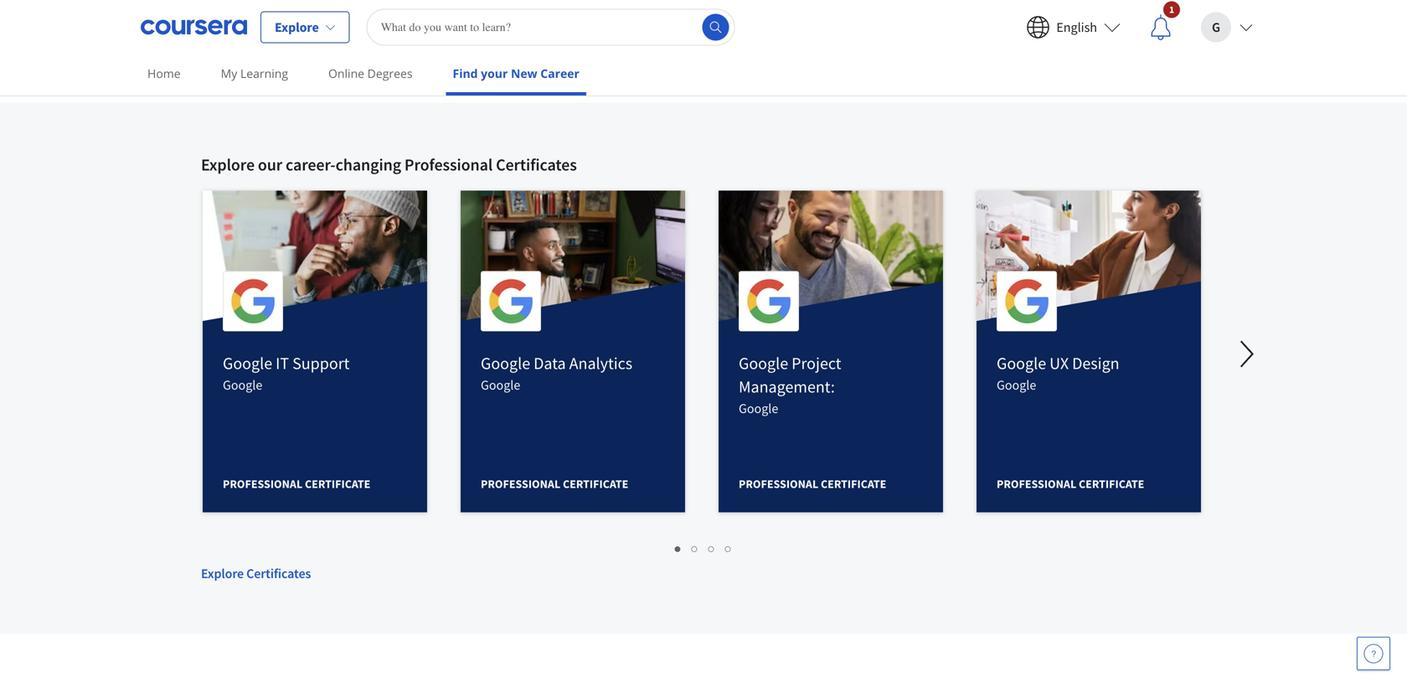 Task type: describe. For each thing, give the bounding box(es) containing it.
google it support link
[[223, 353, 350, 374]]

home
[[147, 65, 181, 81]]

online degrees link
[[322, 54, 419, 92]]

find
[[453, 65, 478, 81]]

0 vertical spatial 1 button
[[1134, 0, 1188, 54]]

certificate for design
[[1079, 476, 1145, 491]]

certificate for management:
[[821, 476, 887, 491]]

career academy - gateway certificates carousel element
[[193, 103, 1408, 643]]

explore for explore
[[275, 19, 319, 36]]

home link
[[141, 54, 187, 92]]

degrees
[[368, 65, 413, 81]]

certificate for support
[[305, 476, 371, 491]]

explore button
[[261, 11, 350, 43]]

g
[[1212, 19, 1221, 36]]

What do you want to learn? text field
[[367, 9, 735, 46]]

next slide image
[[1227, 334, 1268, 374]]

changing
[[336, 154, 401, 175]]

ux
[[1050, 353, 1069, 374]]

professional certificate for analytics
[[481, 476, 629, 491]]

certificate for analytics
[[563, 476, 629, 491]]

our
[[258, 154, 282, 175]]

design
[[1073, 353, 1120, 374]]

google down google it support link
[[223, 377, 262, 393]]

support
[[292, 353, 350, 374]]

0 horizontal spatial certificates
[[246, 565, 311, 582]]

your
[[481, 65, 508, 81]]

explore our career-changing professional certificates
[[201, 154, 577, 175]]

explore certificates
[[201, 565, 311, 582]]

project
[[792, 353, 842, 374]]

explore for explore our career-changing professional certificates
[[201, 154, 255, 175]]

4
[[726, 540, 732, 556]]

new
[[511, 65, 538, 81]]

my learning link
[[214, 54, 295, 92]]

english button
[[1013, 0, 1134, 54]]

2 button
[[687, 538, 704, 558]]

management:
[[739, 376, 835, 397]]

it
[[276, 353, 289, 374]]

google down management:
[[739, 400, 779, 417]]

3 button
[[704, 538, 721, 558]]



Task type: locate. For each thing, give the bounding box(es) containing it.
0 vertical spatial certificates
[[496, 154, 577, 175]]

professional for google ux design
[[997, 476, 1077, 491]]

1 vertical spatial 1 button
[[670, 538, 687, 558]]

1 left 2 button
[[675, 540, 682, 556]]

list inside career academy - gateway certificates carousel element
[[201, 538, 1207, 558]]

0 vertical spatial 1
[[1170, 3, 1175, 16]]

1 button
[[1134, 0, 1188, 54], [670, 538, 687, 558]]

google ux design google
[[997, 353, 1120, 393]]

1 certificate from the left
[[305, 476, 371, 491]]

list
[[201, 538, 1207, 558]]

1 professional certificate from the left
[[223, 476, 371, 491]]

1 vertical spatial certificates
[[246, 565, 311, 582]]

certificates
[[496, 154, 577, 175], [246, 565, 311, 582]]

google left data
[[481, 353, 530, 374]]

2
[[692, 540, 699, 556]]

my learning
[[221, 65, 288, 81]]

online degrees
[[328, 65, 413, 81]]

g button
[[1188, 0, 1267, 54]]

google
[[223, 353, 272, 374], [481, 353, 530, 374], [739, 353, 789, 374], [997, 353, 1047, 374], [223, 377, 262, 393], [481, 377, 521, 393], [997, 377, 1037, 393], [739, 400, 779, 417]]

google data analytics link
[[481, 353, 633, 374]]

explore
[[275, 19, 319, 36], [201, 154, 255, 175], [201, 565, 244, 582]]

list containing 1
[[201, 538, 1207, 558]]

2 vertical spatial explore
[[201, 565, 244, 582]]

explore inside "explore" popup button
[[275, 19, 319, 36]]

1 vertical spatial 1
[[675, 540, 682, 556]]

find your new career link
[[446, 54, 586, 96]]

online
[[328, 65, 365, 81]]

google ux design link
[[997, 353, 1120, 374]]

professional certificate
[[223, 476, 371, 491], [481, 476, 629, 491], [739, 476, 887, 491], [997, 476, 1145, 491]]

explore inside explore certificates link
[[201, 565, 244, 582]]

1
[[1170, 3, 1175, 16], [675, 540, 682, 556]]

professional for google project management:
[[739, 476, 819, 491]]

certificate
[[305, 476, 371, 491], [563, 476, 629, 491], [821, 476, 887, 491], [1079, 476, 1145, 491]]

career
[[541, 65, 580, 81]]

3 certificate from the left
[[821, 476, 887, 491]]

google it support google
[[223, 353, 350, 393]]

explore certificates link
[[201, 522, 1207, 584]]

professional for google data analytics
[[481, 476, 561, 491]]

0 horizontal spatial 1
[[675, 540, 682, 556]]

None search field
[[367, 9, 735, 46]]

1 inside career academy - gateway certificates carousel element
[[675, 540, 682, 556]]

3
[[709, 540, 716, 556]]

professional
[[405, 154, 493, 175], [223, 476, 303, 491], [481, 476, 561, 491], [739, 476, 819, 491], [997, 476, 1077, 491]]

4 professional certificate from the left
[[997, 476, 1145, 491]]

google up management:
[[739, 353, 789, 374]]

coursera image
[[141, 14, 247, 41]]

career-
[[286, 154, 336, 175]]

1 horizontal spatial certificates
[[496, 154, 577, 175]]

1 button left g
[[1134, 0, 1188, 54]]

1 button left '2'
[[670, 538, 687, 558]]

2 certificate from the left
[[563, 476, 629, 491]]

professional for google it support
[[223, 476, 303, 491]]

find your new career
[[453, 65, 580, 81]]

google project management: google
[[739, 353, 842, 417]]

explore for explore certificates
[[201, 565, 244, 582]]

4 button
[[721, 538, 737, 558]]

professional certificate for management:
[[739, 476, 887, 491]]

1 left g dropdown button
[[1170, 3, 1175, 16]]

3 professional certificate from the left
[[739, 476, 887, 491]]

my
[[221, 65, 237, 81]]

2 professional certificate from the left
[[481, 476, 629, 491]]

0 vertical spatial explore
[[275, 19, 319, 36]]

learning
[[240, 65, 288, 81]]

professional certificate for support
[[223, 476, 371, 491]]

1 horizontal spatial 1 button
[[1134, 0, 1188, 54]]

0 horizontal spatial 1 button
[[670, 538, 687, 558]]

4 certificate from the left
[[1079, 476, 1145, 491]]

1 vertical spatial explore
[[201, 154, 255, 175]]

help center image
[[1364, 643, 1384, 664]]

google data analytics google
[[481, 353, 633, 393]]

google project management: link
[[739, 353, 842, 397]]

english
[[1057, 19, 1098, 36]]

google left it
[[223, 353, 272, 374]]

google down google ux design link
[[997, 377, 1037, 393]]

data
[[534, 353, 566, 374]]

professional certificate for design
[[997, 476, 1145, 491]]

1 horizontal spatial 1
[[1170, 3, 1175, 16]]

google down the google data analytics link
[[481, 377, 521, 393]]

analytics
[[569, 353, 633, 374]]

google left 'ux'
[[997, 353, 1047, 374]]



Task type: vqa. For each thing, say whether or not it's contained in the screenshot.
the bottom the "Guide"
no



